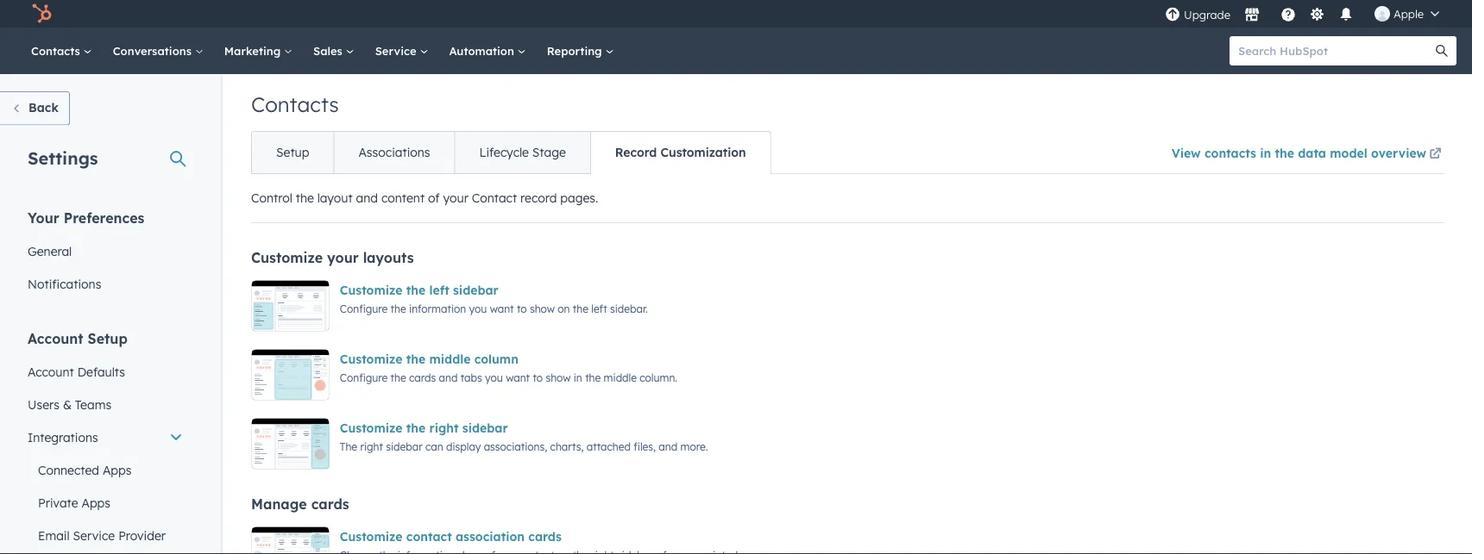 Task type: locate. For each thing, give the bounding box(es) containing it.
1 vertical spatial service
[[73, 529, 115, 544]]

1 horizontal spatial and
[[439, 372, 458, 384]]

in inside customize the middle column configure the cards and tabs you want to show in the middle column.
[[574, 372, 582, 384]]

configure inside customize the left sidebar configure the information you want to show on the left sidebar.
[[340, 302, 388, 315]]

cards right association
[[528, 530, 562, 545]]

customize the left sidebar configure the information you want to show on the left sidebar.
[[340, 283, 648, 315]]

data
[[1298, 145, 1326, 161]]

0 horizontal spatial left
[[429, 283, 449, 298]]

want down column
[[506, 372, 530, 384]]

0 vertical spatial in
[[1260, 145, 1271, 161]]

0 vertical spatial want
[[490, 302, 514, 315]]

account up 'users'
[[28, 365, 74, 380]]

1 horizontal spatial contacts
[[251, 91, 339, 117]]

0 horizontal spatial middle
[[429, 352, 471, 367]]

contacts down hubspot link
[[31, 44, 83, 58]]

left left the sidebar.
[[591, 302, 607, 315]]

cards right manage on the left bottom of page
[[311, 496, 349, 514]]

middle
[[429, 352, 471, 367], [604, 372, 637, 384]]

1 horizontal spatial in
[[1260, 145, 1271, 161]]

0 horizontal spatial service
[[73, 529, 115, 544]]

the
[[1275, 145, 1294, 161], [296, 191, 314, 206], [406, 283, 426, 298], [391, 302, 406, 315], [573, 302, 589, 315], [406, 352, 426, 367], [391, 372, 406, 384], [585, 372, 601, 384], [406, 421, 426, 436]]

and right files,
[[659, 441, 678, 454]]

email
[[38, 529, 70, 544]]

1 account from the top
[[28, 330, 83, 347]]

customize for customize your layouts
[[251, 249, 323, 267]]

0 vertical spatial configure
[[340, 302, 388, 315]]

hubspot link
[[21, 3, 65, 24]]

1 vertical spatial account
[[28, 365, 74, 380]]

0 vertical spatial middle
[[429, 352, 471, 367]]

2 horizontal spatial and
[[659, 441, 678, 454]]

users & teams link
[[17, 389, 193, 422]]

email service provider link
[[17, 520, 193, 553]]

you inside customize the middle column configure the cards and tabs you want to show in the middle column.
[[485, 372, 503, 384]]

sidebar up display
[[462, 421, 508, 436]]

apps for connected apps
[[103, 463, 132, 478]]

1 vertical spatial and
[[439, 372, 458, 384]]

to inside customize the middle column configure the cards and tabs you want to show in the middle column.
[[533, 372, 543, 384]]

to left on
[[517, 302, 527, 315]]

right
[[429, 421, 459, 436], [360, 441, 383, 454]]

sidebar down customize the right sidebar 'button' on the bottom of the page
[[386, 441, 423, 454]]

0 vertical spatial show
[[530, 302, 555, 315]]

middle left "column."
[[604, 372, 637, 384]]

on
[[558, 302, 570, 315]]

contacts link
[[21, 28, 102, 74]]

1 vertical spatial configure
[[340, 372, 388, 384]]

the up can
[[406, 421, 426, 436]]

apps for private apps
[[82, 496, 110, 511]]

view
[[1172, 145, 1201, 161]]

0 vertical spatial to
[[517, 302, 527, 315]]

2 vertical spatial cards
[[528, 530, 562, 545]]

configure down layouts
[[340, 302, 388, 315]]

account up 'account defaults'
[[28, 330, 83, 347]]

notifications button
[[1332, 0, 1361, 28]]

marketing link
[[214, 28, 303, 74]]

customize inside button
[[340, 530, 403, 545]]

association
[[456, 530, 525, 545]]

0 vertical spatial right
[[429, 421, 459, 436]]

account for account setup
[[28, 330, 83, 347]]

marketing
[[224, 44, 284, 58]]

customize the left sidebar button
[[340, 280, 499, 301]]

users & teams
[[28, 397, 111, 413]]

cards
[[409, 372, 436, 384], [311, 496, 349, 514], [528, 530, 562, 545]]

defaults
[[77, 365, 125, 380]]

1 horizontal spatial to
[[533, 372, 543, 384]]

you down column
[[485, 372, 503, 384]]

apple button
[[1364, 0, 1450, 28]]

customize your layouts
[[251, 249, 414, 267]]

0 horizontal spatial to
[[517, 302, 527, 315]]

your right of in the top of the page
[[443, 191, 469, 206]]

sidebar up information
[[453, 283, 499, 298]]

the left data
[[1275, 145, 1294, 161]]

bob builder image
[[1375, 6, 1390, 22]]

cards down customize the middle column button
[[409, 372, 436, 384]]

want up column
[[490, 302, 514, 315]]

customize down control
[[251, 249, 323, 267]]

1 horizontal spatial cards
[[409, 372, 436, 384]]

general
[[28, 244, 72, 259]]

customize down layouts
[[340, 283, 403, 298]]

automation link
[[439, 28, 537, 74]]

1 vertical spatial show
[[546, 372, 571, 384]]

column
[[474, 352, 519, 367]]

sidebar
[[453, 283, 499, 298], [462, 421, 508, 436], [386, 441, 423, 454]]

2 horizontal spatial cards
[[528, 530, 562, 545]]

control the layout and content of your contact record pages.
[[251, 191, 598, 206]]

2 vertical spatial and
[[659, 441, 678, 454]]

marketplaces image
[[1244, 8, 1260, 23]]

0 horizontal spatial cards
[[311, 496, 349, 514]]

show up customize the right sidebar the right sidebar can display associations, charts, attached files, and more.
[[546, 372, 571, 384]]

0 vertical spatial and
[[356, 191, 378, 206]]

search button
[[1427, 36, 1457, 66]]

to inside customize the left sidebar configure the information you want to show on the left sidebar.
[[517, 302, 527, 315]]

2 link opens in a new window image from the top
[[1430, 148, 1442, 161]]

1 vertical spatial want
[[506, 372, 530, 384]]

0 vertical spatial your
[[443, 191, 469, 206]]

the down customize the middle column button
[[391, 372, 406, 384]]

settings image
[[1310, 7, 1325, 23]]

record
[[615, 145, 657, 160]]

users
[[28, 397, 60, 413]]

show inside customize the middle column configure the cards and tabs you want to show in the middle column.
[[546, 372, 571, 384]]

record
[[521, 191, 557, 206]]

in up charts,
[[574, 372, 582, 384]]

service right the sales link
[[375, 44, 420, 58]]

menu
[[1163, 0, 1452, 28]]

and left tabs
[[439, 372, 458, 384]]

in right contacts
[[1260, 145, 1271, 161]]

customize contact association cards
[[340, 530, 562, 545]]

contacts
[[31, 44, 83, 58], [251, 91, 339, 117]]

apps down the integrations button
[[103, 463, 132, 478]]

want
[[490, 302, 514, 315], [506, 372, 530, 384]]

0 vertical spatial account
[[28, 330, 83, 347]]

configure inside customize the middle column configure the cards and tabs you want to show in the middle column.
[[340, 372, 388, 384]]

customize inside customize the left sidebar configure the information you want to show on the left sidebar.
[[340, 283, 403, 298]]

1 horizontal spatial service
[[375, 44, 420, 58]]

Search HubSpot search field
[[1230, 36, 1441, 66]]

configure down customize the middle column button
[[340, 372, 388, 384]]

control
[[251, 191, 292, 206]]

sidebar inside customize the left sidebar configure the information you want to show on the left sidebar.
[[453, 283, 499, 298]]

1 horizontal spatial left
[[591, 302, 607, 315]]

customize for customize contact association cards
[[340, 530, 403, 545]]

marketplaces button
[[1234, 0, 1270, 28]]

middle up tabs
[[429, 352, 471, 367]]

associations,
[[484, 441, 547, 454]]

1 horizontal spatial middle
[[604, 372, 637, 384]]

provider
[[118, 529, 166, 544]]

customize the right sidebar button
[[340, 419, 508, 439]]

navigation containing setup
[[251, 131, 771, 174]]

contacts up setup link
[[251, 91, 339, 117]]

and right layout
[[356, 191, 378, 206]]

0 vertical spatial sidebar
[[453, 283, 499, 298]]

customize inside customize the middle column configure the cards and tabs you want to show in the middle column.
[[340, 352, 403, 367]]

the inside customize the right sidebar the right sidebar can display associations, charts, attached files, and more.
[[406, 421, 426, 436]]

back link
[[0, 91, 70, 126]]

0 horizontal spatial setup
[[88, 330, 128, 347]]

1 vertical spatial sidebar
[[462, 421, 508, 436]]

customize left contact
[[340, 530, 403, 545]]

2 account from the top
[[28, 365, 74, 380]]

0 vertical spatial apps
[[103, 463, 132, 478]]

the
[[340, 441, 357, 454]]

to up customize the right sidebar the right sidebar can display associations, charts, attached files, and more.
[[533, 372, 543, 384]]

tabs
[[461, 372, 482, 384]]

you right information
[[469, 302, 487, 315]]

customize down customize the left sidebar button
[[340, 352, 403, 367]]

1 configure from the top
[[340, 302, 388, 315]]

left
[[429, 283, 449, 298], [591, 302, 607, 315]]

0 vertical spatial contacts
[[31, 44, 83, 58]]

right up can
[[429, 421, 459, 436]]

0 vertical spatial you
[[469, 302, 487, 315]]

1 vertical spatial in
[[574, 372, 582, 384]]

customize inside customize the right sidebar the right sidebar can display associations, charts, attached files, and more.
[[340, 421, 403, 436]]

customize for customize the middle column configure the cards and tabs you want to show in the middle column.
[[340, 352, 403, 367]]

account setup element
[[17, 329, 193, 555]]

record customization
[[615, 145, 746, 160]]

of
[[428, 191, 440, 206]]

0 horizontal spatial in
[[574, 372, 582, 384]]

search image
[[1436, 45, 1448, 57]]

stage
[[532, 145, 566, 160]]

to
[[517, 302, 527, 315], [533, 372, 543, 384]]

customize the middle column configure the cards and tabs you want to show in the middle column.
[[340, 352, 678, 384]]

1 horizontal spatial your
[[443, 191, 469, 206]]

1 vertical spatial you
[[485, 372, 503, 384]]

0 vertical spatial setup
[[276, 145, 309, 160]]

cards inside customize the middle column configure the cards and tabs you want to show in the middle column.
[[409, 372, 436, 384]]

in
[[1260, 145, 1271, 161], [574, 372, 582, 384]]

service link
[[365, 28, 439, 74]]

2 configure from the top
[[340, 372, 388, 384]]

automation
[[449, 44, 518, 58]]

1 vertical spatial your
[[327, 249, 359, 267]]

and
[[356, 191, 378, 206], [439, 372, 458, 384], [659, 441, 678, 454]]

1 vertical spatial apps
[[82, 496, 110, 511]]

1 vertical spatial to
[[533, 372, 543, 384]]

help button
[[1274, 0, 1303, 28]]

0 horizontal spatial contacts
[[31, 44, 83, 58]]

show left on
[[530, 302, 555, 315]]

1 vertical spatial right
[[360, 441, 383, 454]]

setup
[[276, 145, 309, 160], [88, 330, 128, 347]]

service down the private apps link
[[73, 529, 115, 544]]

lifecycle stage link
[[454, 132, 590, 173]]

menu containing apple
[[1163, 0, 1452, 28]]

teams
[[75, 397, 111, 413]]

want inside customize the left sidebar configure the information you want to show on the left sidebar.
[[490, 302, 514, 315]]

apps up email service provider
[[82, 496, 110, 511]]

left up information
[[429, 283, 449, 298]]

general link
[[17, 235, 193, 268]]

customize up the
[[340, 421, 403, 436]]

show
[[530, 302, 555, 315], [546, 372, 571, 384]]

&
[[63, 397, 72, 413]]

can
[[425, 441, 443, 454]]

account for account defaults
[[28, 365, 74, 380]]

connected
[[38, 463, 99, 478]]

files,
[[634, 441, 656, 454]]

setup up control
[[276, 145, 309, 160]]

upgrade
[[1184, 8, 1231, 22]]

right right the
[[360, 441, 383, 454]]

setup up account defaults link
[[88, 330, 128, 347]]

your
[[443, 191, 469, 206], [327, 249, 359, 267]]

private
[[38, 496, 78, 511]]

customize contact association cards button
[[340, 527, 562, 548]]

your left layouts
[[327, 249, 359, 267]]

sales link
[[303, 28, 365, 74]]

you inside customize the left sidebar configure the information you want to show on the left sidebar.
[[469, 302, 487, 315]]

navigation
[[251, 131, 771, 174]]

customization
[[661, 145, 746, 160]]

0 vertical spatial cards
[[409, 372, 436, 384]]

link opens in a new window image
[[1430, 144, 1442, 165], [1430, 148, 1442, 161]]



Task type: vqa. For each thing, say whether or not it's contained in the screenshot.
GROW
no



Task type: describe. For each thing, give the bounding box(es) containing it.
configure for customize the left sidebar
[[340, 302, 388, 315]]

associations
[[359, 145, 430, 160]]

show inside customize the left sidebar configure the information you want to show on the left sidebar.
[[530, 302, 555, 315]]

and inside customize the right sidebar the right sidebar can display associations, charts, attached files, and more.
[[659, 441, 678, 454]]

charts,
[[550, 441, 584, 454]]

private apps link
[[17, 487, 193, 520]]

0 horizontal spatial your
[[327, 249, 359, 267]]

sidebar for customize the right sidebar
[[462, 421, 508, 436]]

your preferences
[[28, 209, 144, 227]]

column.
[[640, 372, 678, 384]]

and inside customize the middle column configure the cards and tabs you want to show in the middle column.
[[439, 372, 458, 384]]

private apps
[[38, 496, 110, 511]]

the down customize the left sidebar button
[[391, 302, 406, 315]]

integrations
[[28, 430, 98, 445]]

customize for customize the right sidebar the right sidebar can display associations, charts, attached files, and more.
[[340, 421, 403, 436]]

sidebar for customize the left sidebar
[[453, 283, 499, 298]]

record customization link
[[590, 132, 770, 173]]

1 vertical spatial setup
[[88, 330, 128, 347]]

contacts
[[1205, 145, 1256, 161]]

layouts
[[363, 249, 414, 267]]

help image
[[1281, 8, 1296, 23]]

customize for customize the left sidebar configure the information you want to show on the left sidebar.
[[340, 283, 403, 298]]

contact
[[406, 530, 452, 545]]

1 vertical spatial middle
[[604, 372, 637, 384]]

lifecycle stage
[[479, 145, 566, 160]]

service inside account setup element
[[73, 529, 115, 544]]

more.
[[680, 441, 708, 454]]

your
[[28, 209, 59, 227]]

conversations
[[113, 44, 195, 58]]

connected apps
[[38, 463, 132, 478]]

account setup
[[28, 330, 128, 347]]

layout
[[317, 191, 353, 206]]

notifications link
[[17, 268, 193, 301]]

pages.
[[560, 191, 598, 206]]

1 vertical spatial cards
[[311, 496, 349, 514]]

your preferences element
[[17, 208, 193, 301]]

connected apps link
[[17, 454, 193, 487]]

account defaults
[[28, 365, 125, 380]]

overview
[[1371, 145, 1427, 161]]

the left layout
[[296, 191, 314, 206]]

view contacts in the data model overview
[[1172, 145, 1427, 161]]

information
[[409, 302, 466, 315]]

1 link opens in a new window image from the top
[[1430, 144, 1442, 165]]

apple
[[1394, 6, 1424, 21]]

0 horizontal spatial and
[[356, 191, 378, 206]]

preferences
[[64, 209, 144, 227]]

sales
[[313, 44, 346, 58]]

reporting
[[547, 44, 605, 58]]

back
[[28, 100, 59, 115]]

1 horizontal spatial right
[[429, 421, 459, 436]]

customize the middle column button
[[340, 350, 519, 370]]

upgrade image
[[1165, 7, 1181, 23]]

the up information
[[406, 283, 426, 298]]

integrations button
[[17, 422, 193, 454]]

configure for customize the middle column
[[340, 372, 388, 384]]

1 vertical spatial contacts
[[251, 91, 339, 117]]

0 vertical spatial left
[[429, 283, 449, 298]]

0 horizontal spatial right
[[360, 441, 383, 454]]

hubspot image
[[31, 3, 52, 24]]

reporting link
[[537, 28, 624, 74]]

display
[[446, 441, 481, 454]]

manage cards
[[251, 496, 349, 514]]

customize the right sidebar the right sidebar can display associations, charts, attached files, and more.
[[340, 421, 708, 454]]

the down information
[[406, 352, 426, 367]]

setup link
[[252, 132, 334, 173]]

cards inside button
[[528, 530, 562, 545]]

the right on
[[573, 302, 589, 315]]

model
[[1330, 145, 1368, 161]]

settings
[[28, 147, 98, 169]]

sidebar.
[[610, 302, 648, 315]]

attached
[[587, 441, 631, 454]]

notifications image
[[1339, 8, 1354, 23]]

conversations link
[[102, 28, 214, 74]]

1 vertical spatial left
[[591, 302, 607, 315]]

manage
[[251, 496, 307, 514]]

1 horizontal spatial setup
[[276, 145, 309, 160]]

2 vertical spatial sidebar
[[386, 441, 423, 454]]

want inside customize the middle column configure the cards and tabs you want to show in the middle column.
[[506, 372, 530, 384]]

the left "column."
[[585, 372, 601, 384]]

lifecycle
[[479, 145, 529, 160]]

email service provider
[[38, 529, 166, 544]]

contact
[[472, 191, 517, 206]]

content
[[381, 191, 425, 206]]

settings link
[[1307, 5, 1328, 23]]

account defaults link
[[17, 356, 193, 389]]

view contacts in the data model overview link
[[1172, 134, 1445, 173]]

notifications
[[28, 277, 101, 292]]

associations link
[[334, 132, 454, 173]]

0 vertical spatial service
[[375, 44, 420, 58]]



